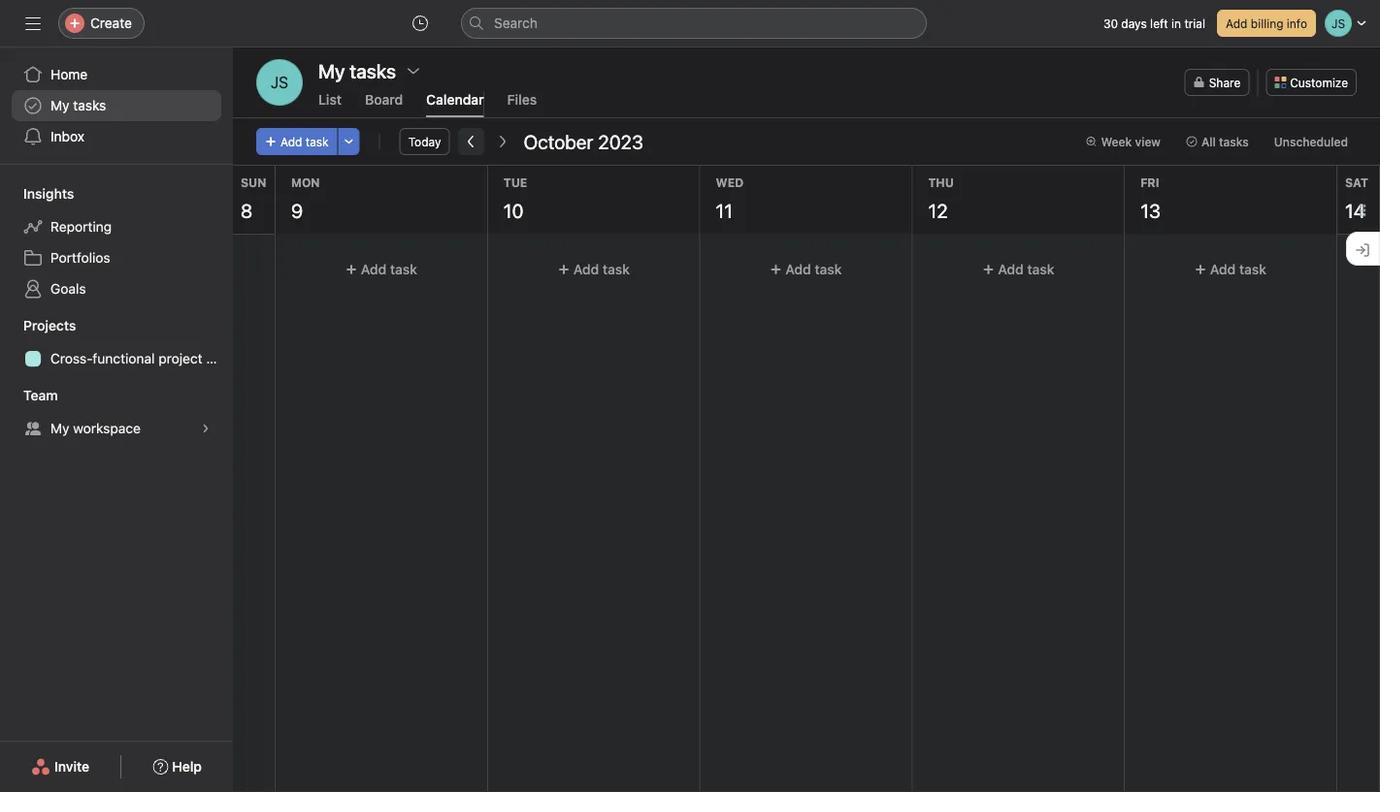 Task type: vqa. For each thing, say whether or not it's contained in the screenshot.
trial?
no



Task type: locate. For each thing, give the bounding box(es) containing it.
thu
[[928, 176, 954, 189]]

cross-functional project plan link
[[12, 344, 233, 375]]

my tasks
[[318, 59, 396, 82]]

workspace
[[73, 421, 141, 437]]

reporting link
[[12, 212, 221, 243]]

team
[[23, 388, 58, 404]]

customize
[[1290, 76, 1348, 89]]

add billing info
[[1226, 16, 1307, 30]]

history image
[[412, 16, 428, 31]]

1 vertical spatial my
[[50, 421, 69, 437]]

task
[[306, 135, 329, 148], [390, 262, 417, 278], [602, 262, 630, 278], [815, 262, 842, 278], [1027, 262, 1054, 278], [1239, 262, 1267, 278]]

30
[[1103, 16, 1118, 30]]

0 horizontal spatial tasks
[[73, 98, 106, 114]]

search button
[[461, 8, 927, 39]]

my down the team
[[50, 421, 69, 437]]

customize button
[[1266, 69, 1357, 96]]

inbox link
[[12, 121, 221, 152]]

view
[[1135, 135, 1161, 148]]

see details, my workspace image
[[200, 423, 212, 435]]

fri 13
[[1141, 176, 1161, 222]]

add task
[[280, 135, 329, 148], [361, 262, 417, 278], [573, 262, 630, 278], [786, 262, 842, 278], [998, 262, 1054, 278], [1210, 262, 1267, 278]]

projects button
[[0, 316, 76, 336]]

13
[[1141, 199, 1161, 222]]

1 my from the top
[[50, 98, 69, 114]]

projects element
[[0, 309, 233, 379]]

js
[[271, 73, 288, 92]]

tasks for all tasks
[[1219, 135, 1249, 148]]

trial
[[1184, 16, 1205, 30]]

functional
[[93, 351, 155, 367]]

unscheduled button
[[1265, 128, 1357, 155]]

1 horizontal spatial tasks
[[1219, 135, 1249, 148]]

my for my workspace
[[50, 421, 69, 437]]

add task button
[[256, 128, 337, 155], [283, 252, 479, 287], [496, 252, 692, 287], [708, 252, 904, 287], [920, 252, 1116, 287], [1133, 252, 1329, 287]]

my up inbox at the top left of the page
[[50, 98, 69, 114]]

my workspace
[[50, 421, 141, 437]]

10
[[504, 199, 524, 222]]

board link
[[365, 92, 403, 117]]

inbox
[[50, 129, 84, 145]]

calendar link
[[426, 92, 484, 117]]

add inside button
[[1226, 16, 1248, 30]]

tasks
[[73, 98, 106, 114], [1219, 135, 1249, 148]]

my
[[50, 98, 69, 114], [50, 421, 69, 437]]

week view
[[1101, 135, 1161, 148]]

today
[[408, 135, 441, 148]]

invite button
[[18, 750, 102, 785]]

more actions image
[[343, 136, 355, 148]]

cross-functional project plan
[[50, 351, 233, 367]]

left
[[1150, 16, 1168, 30]]

tasks down home
[[73, 98, 106, 114]]

0 vertical spatial tasks
[[73, 98, 106, 114]]

billing
[[1251, 16, 1284, 30]]

insights button
[[0, 184, 74, 204]]

files link
[[507, 92, 537, 117]]

tasks inside dropdown button
[[1219, 135, 1249, 148]]

14
[[1345, 199, 1366, 222]]

my inside the teams element
[[50, 421, 69, 437]]

0 vertical spatial my
[[50, 98, 69, 114]]

2 my from the top
[[50, 421, 69, 437]]

list
[[318, 92, 342, 108]]

wed
[[716, 176, 744, 189]]

9
[[291, 199, 303, 222]]

goals
[[50, 281, 86, 297]]

global element
[[0, 48, 233, 164]]

week view button
[[1077, 128, 1169, 155]]

board
[[365, 92, 403, 108]]

thu 12
[[928, 176, 954, 222]]

october 2023
[[524, 130, 643, 153]]

12
[[928, 199, 948, 222]]

help button
[[140, 750, 214, 785]]

tasks inside the global element
[[73, 98, 106, 114]]

search list box
[[461, 8, 927, 39]]

mon
[[291, 176, 320, 189]]

1 vertical spatial tasks
[[1219, 135, 1249, 148]]

add billing info button
[[1217, 10, 1316, 37]]

home
[[50, 66, 88, 82]]

add
[[1226, 16, 1248, 30], [280, 135, 302, 148], [361, 262, 387, 278], [573, 262, 599, 278], [786, 262, 811, 278], [998, 262, 1024, 278], [1210, 262, 1236, 278]]

my for my tasks
[[50, 98, 69, 114]]

portfolios
[[50, 250, 110, 266]]

team button
[[0, 386, 58, 406]]

previous week image
[[463, 134, 479, 149]]

8
[[241, 199, 252, 222]]

tasks right all
[[1219, 135, 1249, 148]]

sun 8
[[241, 176, 266, 222]]

my inside the global element
[[50, 98, 69, 114]]

reporting
[[50, 219, 112, 235]]



Task type: describe. For each thing, give the bounding box(es) containing it.
all
[[1201, 135, 1216, 148]]

create button
[[58, 8, 145, 39]]

files
[[507, 92, 537, 108]]

week
[[1101, 135, 1132, 148]]

calendar
[[426, 92, 484, 108]]

my tasks
[[50, 98, 106, 114]]

portfolios link
[[12, 243, 221, 274]]

in
[[1171, 16, 1181, 30]]

sat 14
[[1345, 176, 1368, 222]]

hide sidebar image
[[25, 16, 41, 31]]

show options image
[[406, 63, 421, 79]]

fri
[[1141, 176, 1159, 189]]

js button
[[256, 59, 303, 106]]

mon 9
[[291, 176, 320, 222]]

all tasks button
[[1177, 128, 1258, 155]]

goals link
[[12, 274, 221, 305]]

wed 11
[[716, 176, 744, 222]]

tasks for my tasks
[[73, 98, 106, 114]]

project
[[158, 351, 203, 367]]

help
[[172, 759, 202, 775]]

invite
[[54, 759, 89, 775]]

sat
[[1345, 176, 1368, 189]]

my workspace link
[[12, 413, 221, 445]]

share button
[[1185, 69, 1249, 96]]

insights
[[23, 186, 74, 202]]

teams element
[[0, 379, 233, 448]]

11
[[716, 199, 733, 222]]

next week image
[[494, 134, 510, 149]]

30 days left in trial
[[1103, 16, 1205, 30]]

create
[[90, 15, 132, 31]]

2023
[[598, 130, 643, 153]]

sun
[[241, 176, 266, 189]]

tue 10
[[504, 176, 527, 222]]

list link
[[318, 92, 342, 117]]

unscheduled
[[1274, 135, 1348, 148]]

cross-
[[50, 351, 93, 367]]

projects
[[23, 318, 76, 334]]

tue
[[504, 176, 527, 189]]

plan
[[206, 351, 233, 367]]

days
[[1121, 16, 1147, 30]]

info
[[1287, 16, 1307, 30]]

search
[[494, 15, 538, 31]]

all tasks
[[1201, 135, 1249, 148]]

today button
[[400, 128, 450, 155]]

insights element
[[0, 177, 233, 309]]

october
[[524, 130, 593, 153]]

my tasks link
[[12, 90, 221, 121]]

home link
[[12, 59, 221, 90]]

share
[[1209, 76, 1241, 89]]



